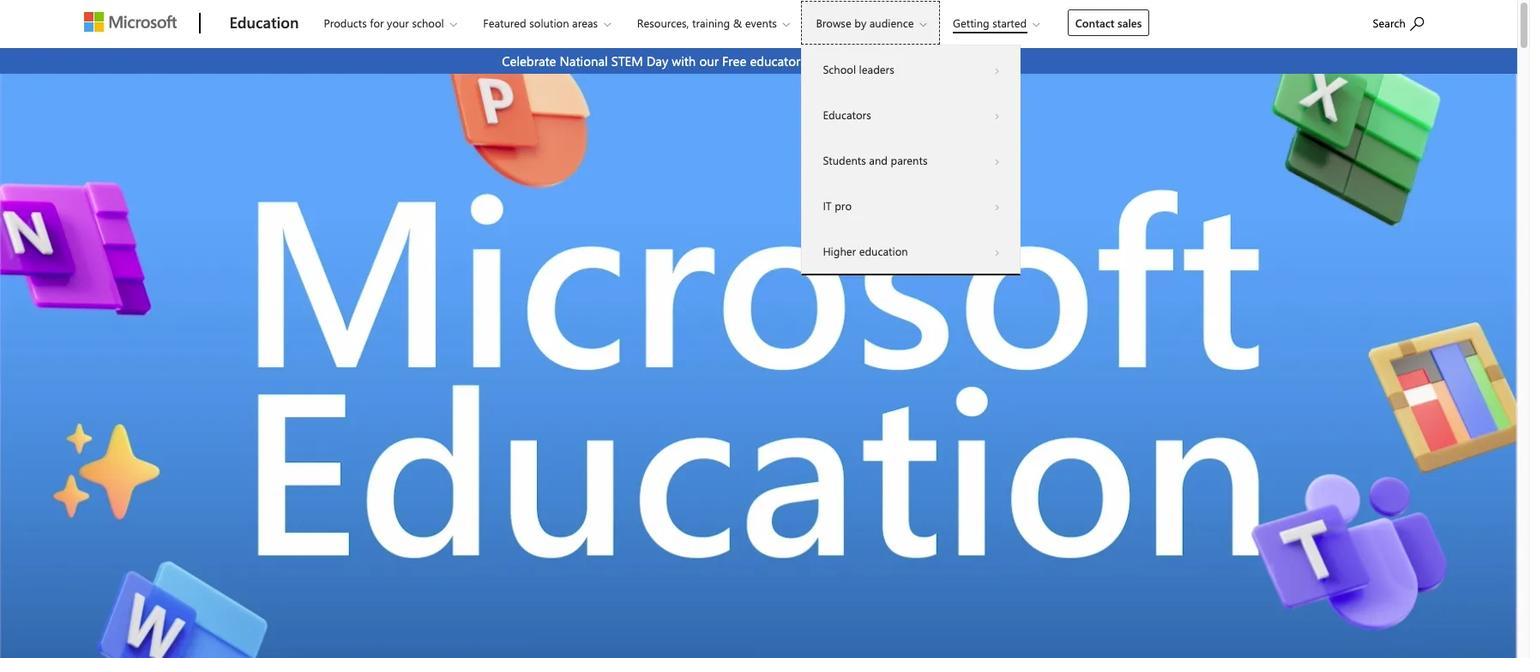 Task type: vqa. For each thing, say whether or not it's contained in the screenshot.
Search dropdown button
yes



Task type: describe. For each thing, give the bounding box(es) containing it.
&
[[733, 15, 742, 30]]

getting started
[[953, 15, 1027, 30]]

higher education button
[[803, 228, 1020, 274]]

solution
[[530, 15, 569, 30]]

browse by audience button
[[802, 1, 941, 45]]

pro
[[835, 198, 852, 213]]

educator's
[[750, 52, 809, 69]]

it
[[823, 198, 832, 213]]

1 vertical spatial your
[[917, 52, 943, 69]]

contact sales
[[1076, 15, 1142, 30]]

school
[[823, 62, 856, 76]]

for inside dropdown button
[[370, 15, 384, 30]]

national
[[560, 52, 608, 69]]

school leaders
[[823, 62, 895, 76]]

education link
[[221, 1, 308, 47]]

search button
[[1366, 3, 1432, 41]]

classroom
[[946, 52, 1003, 69]]

resources,
[[637, 15, 689, 30]]

by
[[855, 15, 867, 30]]

getting started button
[[939, 1, 1054, 45]]

school leaders button
[[803, 46, 1020, 92]]

with
[[672, 52, 696, 69]]

events
[[745, 15, 777, 30]]

1 stem from the left
[[612, 52, 643, 69]]

education
[[859, 244, 908, 258]]

contact sales link
[[1068, 9, 1150, 36]]

it pro
[[823, 198, 852, 213]]

day
[[647, 52, 669, 69]]

getting
[[953, 15, 990, 30]]

educators
[[823, 107, 871, 122]]

resources, training & events
[[637, 15, 777, 30]]

resources, training & events button
[[623, 1, 804, 45]]

school
[[412, 15, 444, 30]]

>
[[1007, 52, 1016, 69]]

started
[[993, 15, 1027, 30]]

1 horizontal spatial for
[[848, 52, 864, 69]]

audience
[[870, 15, 914, 30]]

microsoft image
[[84, 12, 177, 32]]

it pro button
[[803, 183, 1020, 228]]

browse by audience
[[816, 15, 914, 30]]

training
[[692, 15, 730, 30]]



Task type: locate. For each thing, give the bounding box(es) containing it.
your right in
[[917, 52, 943, 69]]

2 stem from the left
[[868, 52, 900, 69]]

products for your school
[[324, 15, 444, 30]]

students and parents button
[[803, 137, 1020, 183]]

stem
[[612, 52, 643, 69], [868, 52, 900, 69]]

featured solution areas button
[[469, 1, 625, 45]]

browse
[[816, 15, 852, 30]]

stem left in
[[868, 52, 900, 69]]

products for your school button
[[309, 1, 471, 45]]

featured
[[483, 15, 527, 30]]

1 vertical spatial for
[[848, 52, 864, 69]]

search
[[1373, 15, 1406, 30]]

and
[[869, 153, 888, 167]]

leaders
[[859, 62, 895, 76]]

in
[[903, 52, 914, 69]]

celebrate national stem day with our free educator's guide for stem in your classroom >
[[502, 52, 1016, 69]]

1 horizontal spatial your
[[917, 52, 943, 69]]

higher education
[[823, 244, 908, 258]]

0 vertical spatial your
[[387, 15, 409, 30]]

1 horizontal spatial stem
[[868, 52, 900, 69]]

0 horizontal spatial stem
[[612, 52, 643, 69]]

for right guide
[[848, 52, 864, 69]]

0 horizontal spatial your
[[387, 15, 409, 30]]

for
[[370, 15, 384, 30], [848, 52, 864, 69]]

products
[[324, 15, 367, 30]]

areas
[[572, 15, 598, 30]]

0 vertical spatial for
[[370, 15, 384, 30]]

sales
[[1118, 15, 1142, 30]]

parents
[[891, 153, 928, 167]]

celebrate national stem day with our free educator's guide for stem in your classroom > link
[[0, 48, 1518, 74]]

contact
[[1076, 15, 1115, 30]]

education
[[229, 12, 299, 33]]

free
[[722, 52, 747, 69]]

0 horizontal spatial for
[[370, 15, 384, 30]]

for right products
[[370, 15, 384, 30]]

featured solution areas
[[483, 15, 598, 30]]

students and parents
[[823, 153, 928, 167]]

your inside dropdown button
[[387, 15, 409, 30]]

students
[[823, 153, 866, 167]]

guide
[[813, 52, 845, 69]]

educators button
[[803, 92, 1020, 137]]

your
[[387, 15, 409, 30], [917, 52, 943, 69]]

higher
[[823, 244, 856, 258]]

celebrate
[[502, 52, 556, 69]]

Search search field
[[1365, 3, 1442, 41]]

our
[[700, 52, 719, 69]]

stem left day
[[612, 52, 643, 69]]

your left school
[[387, 15, 409, 30]]



